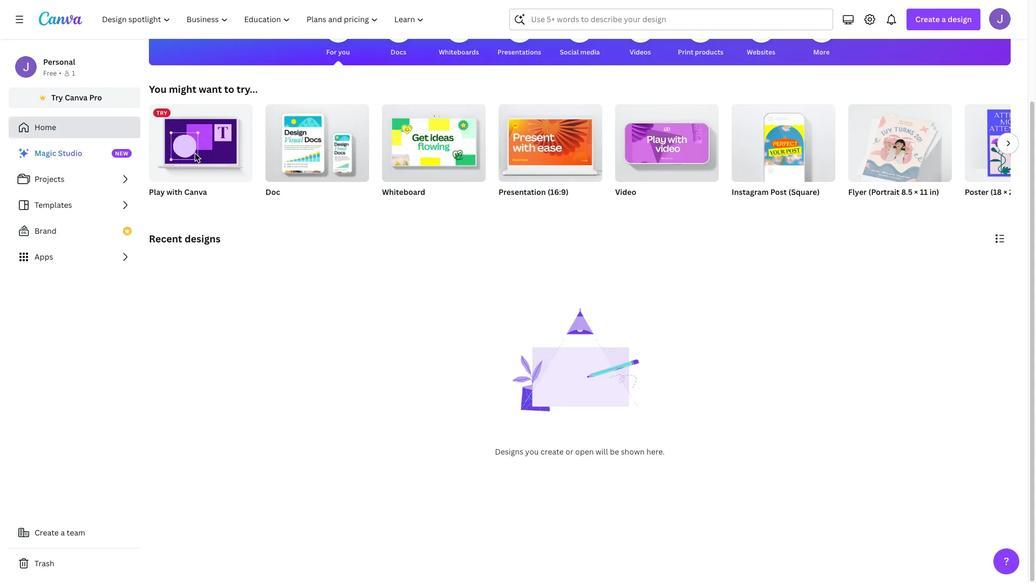 Task type: describe. For each thing, give the bounding box(es) containing it.
create
[[541, 447, 564, 457]]

for you
[[327, 48, 350, 57]]

canva inside group
[[184, 187, 207, 197]]

recent
[[149, 232, 182, 245]]

apps
[[35, 252, 53, 262]]

•
[[59, 69, 62, 78]]

social
[[560, 48, 579, 57]]

websites button
[[747, 9, 776, 65]]

try for try canva pro
[[51, 92, 63, 103]]

(portrait
[[869, 187, 900, 197]]

presentation
[[499, 187, 546, 197]]

whiteboard group
[[382, 100, 486, 211]]

docs button
[[386, 9, 412, 65]]

websites
[[747, 48, 776, 57]]

media
[[581, 48, 600, 57]]

list containing magic studio
[[9, 143, 140, 268]]

24
[[1010, 187, 1019, 197]]

whiteboards button
[[439, 9, 479, 65]]

you
[[149, 83, 167, 96]]

doc
[[266, 187, 280, 197]]

trash link
[[9, 553, 140, 575]]

flyer
[[849, 187, 867, 197]]

magic
[[35, 148, 56, 158]]

apps link
[[9, 246, 140, 268]]

poster
[[966, 187, 990, 197]]

designs you create or open will be shown here.
[[495, 447, 665, 457]]

group for flyer (portrait 8.5 × 11 in)
[[849, 100, 953, 185]]

templates link
[[9, 194, 140, 216]]

recent designs
[[149, 232, 221, 245]]

shown
[[621, 447, 645, 457]]

you for designs
[[526, 447, 539, 457]]

Search search field
[[532, 9, 812, 30]]

(18
[[991, 187, 1003, 197]]

presentation (16:9)
[[499, 187, 569, 197]]

a for team
[[61, 528, 65, 538]]

(square)
[[789, 187, 820, 197]]

free •
[[43, 69, 62, 78]]

videos
[[630, 48, 651, 57]]

templates
[[35, 200, 72, 210]]

print products
[[679, 48, 724, 57]]

try canva pro button
[[9, 87, 140, 108]]

flyer (portrait 8.5 × 11 in) group
[[849, 100, 953, 211]]

video group
[[616, 100, 719, 211]]

doc group
[[266, 100, 369, 211]]

group for whiteboard
[[382, 100, 486, 182]]

studio
[[58, 148, 82, 158]]

a for design
[[942, 14, 947, 24]]

group for instagram post (square)
[[732, 100, 836, 182]]

instagram post (square)
[[732, 187, 820, 197]]

want
[[199, 83, 222, 96]]

× inside 'group'
[[915, 187, 919, 197]]

projects
[[35, 174, 65, 184]]

po
[[1029, 187, 1037, 197]]

play
[[149, 187, 165, 197]]

home
[[35, 122, 56, 132]]

presentation (16:9) group
[[499, 100, 603, 211]]

instagram post (square) group
[[732, 100, 836, 211]]

more button
[[809, 9, 835, 65]]

will
[[596, 447, 609, 457]]

to
[[224, 83, 234, 96]]

canva inside button
[[65, 92, 88, 103]]

personal
[[43, 57, 75, 67]]

more
[[814, 48, 830, 57]]

be
[[610, 447, 620, 457]]



Task type: locate. For each thing, give the bounding box(es) containing it.
× left '24'
[[1004, 187, 1008, 197]]

create a team
[[35, 528, 85, 538]]

1 horizontal spatial create
[[916, 14, 941, 24]]

create for create a team
[[35, 528, 59, 538]]

1 horizontal spatial you
[[526, 447, 539, 457]]

with
[[167, 187, 183, 197]]

flyer (portrait 8.5 × 11 in)
[[849, 187, 940, 197]]

canva right with
[[184, 187, 207, 197]]

0 vertical spatial create
[[916, 14, 941, 24]]

try inside button
[[51, 92, 63, 103]]

create inside button
[[35, 528, 59, 538]]

0 horizontal spatial canva
[[65, 92, 88, 103]]

brand link
[[9, 220, 140, 242]]

11
[[921, 187, 929, 197]]

social media button
[[560, 9, 600, 65]]

try for try
[[157, 109, 168, 117]]

might
[[169, 83, 197, 96]]

try...
[[237, 83, 258, 96]]

print products button
[[679, 9, 724, 65]]

a left team
[[61, 528, 65, 538]]

1 vertical spatial create
[[35, 528, 59, 538]]

try down 'you'
[[157, 109, 168, 117]]

try down •
[[51, 92, 63, 103]]

print
[[679, 48, 694, 57]]

social media
[[560, 48, 600, 57]]

video
[[616, 187, 637, 197]]

create
[[916, 14, 941, 24], [35, 528, 59, 538]]

2 × from the left
[[1004, 187, 1008, 197]]

trash
[[35, 558, 54, 569]]

1 vertical spatial canva
[[184, 187, 207, 197]]

1 horizontal spatial canva
[[184, 187, 207, 197]]

1 vertical spatial you
[[526, 447, 539, 457]]

new
[[115, 150, 129, 157]]

open
[[576, 447, 594, 457]]

0 horizontal spatial you
[[338, 48, 350, 57]]

videos button
[[628, 9, 654, 65]]

you left create
[[526, 447, 539, 457]]

(16:9)
[[548, 187, 569, 197]]

jacob simon image
[[990, 8, 1012, 30]]

designs
[[495, 447, 524, 457]]

1 vertical spatial try
[[157, 109, 168, 117]]

create a design button
[[908, 9, 981, 30]]

a left design
[[942, 14, 947, 24]]

0 horizontal spatial a
[[61, 528, 65, 538]]

group for video
[[616, 100, 719, 182]]

presentations button
[[498, 9, 542, 65]]

× inside group
[[1004, 187, 1008, 197]]

in)
[[930, 187, 940, 197]]

magic studio
[[35, 148, 82, 158]]

products
[[695, 48, 724, 57]]

brand
[[35, 226, 57, 236]]

you inside button
[[338, 48, 350, 57]]

None search field
[[510, 9, 834, 30]]

×
[[915, 187, 919, 197], [1004, 187, 1008, 197]]

for you button
[[325, 9, 351, 65]]

design
[[949, 14, 973, 24]]

create a design
[[916, 14, 973, 24]]

you
[[338, 48, 350, 57], [526, 447, 539, 457]]

or
[[566, 447, 574, 457]]

list
[[9, 143, 140, 268]]

create for create a design
[[916, 14, 941, 24]]

create inside dropdown button
[[916, 14, 941, 24]]

0 vertical spatial you
[[338, 48, 350, 57]]

free
[[43, 69, 57, 78]]

0 vertical spatial try
[[51, 92, 63, 103]]

you right for
[[338, 48, 350, 57]]

try inside the play with canva group
[[157, 109, 168, 117]]

canva
[[65, 92, 88, 103], [184, 187, 207, 197]]

1
[[72, 69, 75, 78]]

create left team
[[35, 528, 59, 538]]

home link
[[9, 117, 140, 138]]

8.5
[[902, 187, 913, 197]]

group
[[266, 100, 369, 182], [382, 100, 486, 182], [499, 100, 603, 182], [616, 100, 719, 182], [732, 100, 836, 182], [849, 100, 953, 185], [966, 104, 1037, 182]]

instagram
[[732, 187, 769, 197]]

1 horizontal spatial ×
[[1004, 187, 1008, 197]]

poster (18 × 24 in po
[[966, 187, 1037, 197]]

here.
[[647, 447, 665, 457]]

in
[[1020, 187, 1027, 197]]

whiteboard
[[382, 187, 426, 197]]

1 × from the left
[[915, 187, 919, 197]]

try canva pro
[[51, 92, 102, 103]]

0 horizontal spatial ×
[[915, 187, 919, 197]]

canva left the pro
[[65, 92, 88, 103]]

team
[[67, 528, 85, 538]]

create a team button
[[9, 522, 140, 544]]

a
[[942, 14, 947, 24], [61, 528, 65, 538]]

a inside button
[[61, 528, 65, 538]]

try
[[51, 92, 63, 103], [157, 109, 168, 117]]

0 horizontal spatial try
[[51, 92, 63, 103]]

poster (18 × 24 in portrait) group
[[966, 104, 1037, 211]]

you might want to try...
[[149, 83, 258, 96]]

projects link
[[9, 169, 140, 190]]

1 horizontal spatial a
[[942, 14, 947, 24]]

docs
[[391, 48, 407, 57]]

top level navigation element
[[95, 9, 434, 30]]

1 vertical spatial a
[[61, 528, 65, 538]]

pro
[[89, 92, 102, 103]]

post
[[771, 187, 787, 197]]

a inside dropdown button
[[942, 14, 947, 24]]

for
[[327, 48, 337, 57]]

presentations
[[498, 48, 542, 57]]

play with canva group
[[149, 104, 253, 198]]

group for doc
[[266, 100, 369, 182]]

1 horizontal spatial try
[[157, 109, 168, 117]]

you for for
[[338, 48, 350, 57]]

× left 11
[[915, 187, 919, 197]]

whiteboards
[[439, 48, 479, 57]]

create left design
[[916, 14, 941, 24]]

0 horizontal spatial create
[[35, 528, 59, 538]]

designs
[[185, 232, 221, 245]]

0 vertical spatial canva
[[65, 92, 88, 103]]

0 vertical spatial a
[[942, 14, 947, 24]]

play with canva
[[149, 187, 207, 197]]



Task type: vqa. For each thing, say whether or not it's contained in the screenshot.
Brand link
yes



